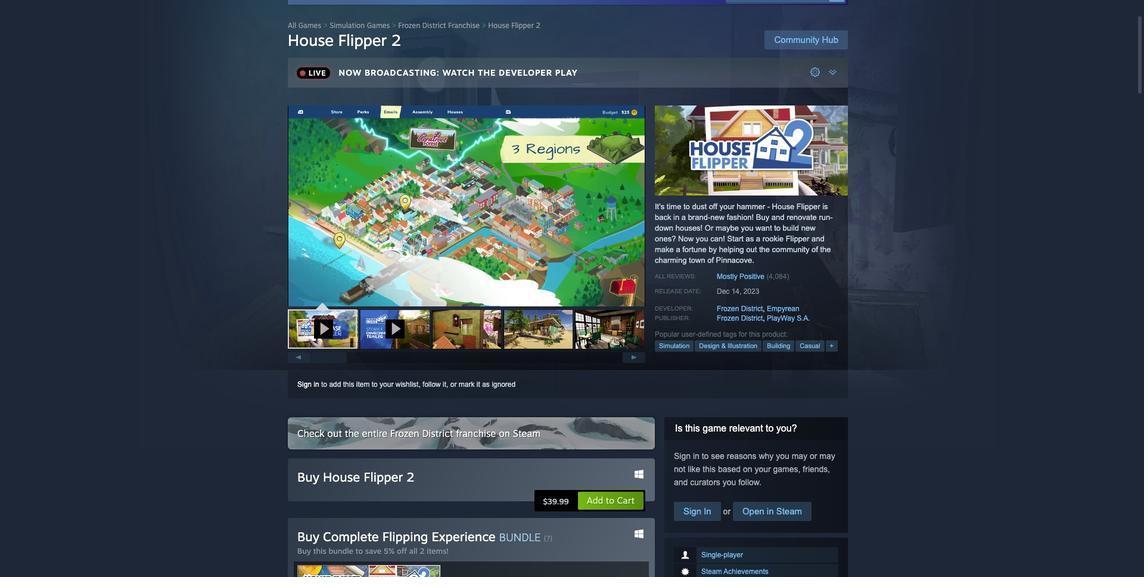 Task type: describe. For each thing, give the bounding box(es) containing it.
buy for buy house flipper 2
[[297, 469, 320, 485]]

1 vertical spatial your
[[380, 380, 394, 389]]

frozen up tags on the right
[[717, 314, 739, 323]]

live
[[309, 69, 326, 77]]

this inside sign in to see reasons why you may or may not like this based on your games, friends, and curators you follow.
[[703, 464, 716, 474]]

add to cart link
[[577, 491, 644, 510]]

is this game relevant to you?
[[675, 423, 797, 433]]

dec
[[717, 287, 730, 296]]

defined
[[698, 330, 722, 339]]

frozen district link for frozen district , playway s.a.
[[717, 314, 763, 323]]

mostly
[[717, 272, 738, 281]]

all for all games > simulation games > frozen district franchise > house flipper 2
[[288, 21, 296, 30]]

by
[[709, 245, 717, 254]]

2 vertical spatial or
[[721, 507, 733, 516]]

fashion!
[[727, 213, 754, 222]]

frozen district link for frozen district , empyrean
[[717, 305, 763, 313]]

fortune
[[683, 245, 707, 254]]

community hub
[[775, 35, 839, 45]]

experience
[[432, 529, 496, 544]]

1 may from the left
[[792, 451, 808, 461]]

add
[[587, 495, 604, 506]]

1 vertical spatial new
[[802, 224, 816, 232]]

in inside it's time to dust off your hammer - house flipper is back in a brand-new fashion! buy and renovate run- down houses! or maybe you want to build new ones? now you can! start as a rookie flipper and make a fortune by helping out the community of the charming town of pinnacove.
[[674, 213, 680, 222]]

franchise
[[448, 21, 480, 30]]

casual link
[[796, 340, 825, 352]]

to left you?
[[766, 423, 774, 433]]

single-player
[[702, 551, 743, 559]]

want
[[756, 224, 772, 232]]

you up games,
[[776, 451, 790, 461]]

5%
[[384, 546, 395, 556]]

search search field
[[734, 0, 827, 2]]

relevant
[[730, 423, 763, 433]]

developer
[[499, 67, 553, 77]]

frozen down dec at the right of the page
[[717, 305, 739, 313]]

it's time to dust off your hammer - house flipper is back in a brand-new fashion! buy and renovate run- down houses! or maybe you want to build new ones? now you can! start as a rookie flipper and make a fortune by helping out the community of the charming town of pinnacove.
[[655, 202, 833, 265]]

2 games from the left
[[367, 21, 390, 30]]

maybe
[[716, 224, 739, 232]]

bundle
[[329, 546, 353, 556]]

14,
[[732, 287, 742, 296]]

you down based
[[723, 478, 736, 487]]

flipper down build
[[786, 234, 810, 243]]

simulation games link
[[330, 21, 390, 30]]

game
[[703, 423, 727, 433]]

building
[[767, 342, 791, 349]]

why
[[759, 451, 774, 461]]

0 vertical spatial a
[[682, 213, 686, 222]]

sign in
[[684, 506, 712, 516]]

release date:
[[655, 288, 701, 294]]

town
[[689, 256, 706, 265]]

community hub link
[[765, 30, 848, 49]]

to left save
[[356, 546, 363, 556]]

sign for sign in
[[684, 506, 702, 516]]

2 may from the left
[[820, 451, 836, 461]]

play
[[555, 67, 578, 77]]

empyrean link
[[767, 305, 800, 313]]

to right time
[[684, 202, 690, 211]]

reasons
[[727, 451, 757, 461]]

0 horizontal spatial of
[[708, 256, 714, 265]]

items!
[[427, 546, 449, 556]]

down
[[655, 224, 674, 232]]

flipper down simulation games link
[[338, 30, 387, 49]]

empyrean
[[767, 305, 800, 313]]

2 horizontal spatial steam
[[777, 506, 802, 516]]

house inside it's time to dust off your hammer - house flipper is back in a brand-new fashion! buy and renovate run- down houses! or maybe you want to build new ones? now you can! start as a rookie flipper and make a fortune by helping out the community of the charming town of pinnacove.
[[772, 202, 795, 211]]

2023
[[744, 287, 760, 296]]

steam achievements
[[702, 568, 769, 576]]

follow.
[[739, 478, 762, 487]]

pinnacove.
[[716, 256, 755, 265]]

sign in link
[[674, 502, 721, 521]]

helping
[[719, 245, 744, 254]]

playway
[[767, 314, 795, 323]]

broadcasting:
[[365, 67, 440, 77]]

community
[[775, 35, 820, 45]]

check
[[297, 427, 325, 439]]

on inside sign in to see reasons why you may or may not like this based on your games, friends, and curators you follow.
[[743, 464, 753, 474]]

community
[[772, 245, 810, 254]]

, for playway s.a.
[[763, 314, 765, 323]]

wishlist,
[[396, 380, 421, 389]]

can!
[[711, 234, 725, 243]]

sign for sign in to see reasons why you may or may not like this based on your games, friends, and curators you follow.
[[674, 451, 691, 461]]

1 horizontal spatial simulation
[[659, 342, 690, 349]]

achievements
[[724, 568, 769, 576]]

to right item
[[372, 380, 378, 389]]

this right is
[[686, 423, 700, 433]]

0 horizontal spatial simulation
[[330, 21, 365, 30]]

all for all reviews:
[[655, 273, 666, 280]]

flipper down "entire" on the bottom left of page
[[364, 469, 403, 485]]

follow
[[423, 380, 441, 389]]

house down 'all games' 'link' at the left
[[288, 30, 334, 49]]

casual
[[800, 342, 821, 349]]

you down "or"
[[696, 234, 709, 243]]

make
[[655, 245, 674, 254]]

design & illustration link
[[695, 340, 762, 352]]

is
[[823, 202, 828, 211]]

cart
[[617, 495, 635, 506]]

sign for sign in to add this item to your wishlist, follow it, or mark it as ignored
[[297, 380, 312, 389]]

it,
[[443, 380, 449, 389]]

to inside sign in to see reasons why you may or may not like this based on your games, friends, and curators you follow.
[[702, 451, 709, 461]]

buy for buy complete flipping experience bundle (?)
[[297, 529, 320, 544]]

ones?
[[655, 234, 676, 243]]

0 horizontal spatial new
[[711, 213, 725, 222]]

buy house flipper 2
[[297, 469, 415, 485]]

2 vertical spatial a
[[676, 245, 681, 254]]

your inside sign in to see reasons why you may or may not like this based on your games, friends, and curators you follow.
[[755, 464, 771, 474]]

buy inside it's time to dust off your hammer - house flipper is back in a brand-new fashion! buy and renovate run- down houses! or maybe you want to build new ones? now you can! start as a rookie flipper and make a fortune by helping out the community of the charming town of pinnacove.
[[756, 213, 770, 222]]

the down the rookie at the right top of the page
[[759, 245, 770, 254]]

house flipper 2
[[288, 30, 401, 49]]

and for house
[[772, 213, 785, 222]]

houses!
[[676, 224, 703, 232]]

+
[[830, 342, 834, 349]]

franchise
[[456, 427, 496, 439]]

district inside check out the entire frozen district franchise on steam link
[[422, 427, 453, 439]]

all games > simulation games > frozen district franchise > house flipper 2
[[288, 21, 541, 30]]

item
[[356, 380, 370, 389]]

dec 14, 2023
[[717, 287, 760, 296]]



Task type: locate. For each thing, give the bounding box(es) containing it.
in inside sign in to see reasons why you may or may not like this based on your games, friends, and curators you follow.
[[693, 451, 700, 461]]

this left bundle
[[313, 546, 326, 556]]

all up release
[[655, 273, 666, 280]]

games,
[[774, 464, 801, 474]]

renovate
[[787, 213, 817, 222]]

2 down all games > simulation games > frozen district franchise > house flipper 2
[[391, 30, 401, 49]]

as right start on the top right of the page
[[746, 234, 754, 243]]

new down "renovate"
[[802, 224, 816, 232]]

the
[[478, 67, 496, 77], [759, 245, 770, 254], [821, 245, 831, 254], [345, 427, 359, 439]]

your left wishlist,
[[380, 380, 394, 389]]

in up like
[[693, 451, 700, 461]]

house down check
[[323, 469, 360, 485]]

2 vertical spatial sign
[[684, 506, 702, 516]]

this right 'add'
[[343, 380, 354, 389]]

1 horizontal spatial of
[[812, 245, 818, 254]]

district up frozen district , playway s.a.
[[741, 305, 763, 313]]

0 horizontal spatial off
[[397, 546, 407, 556]]

-
[[768, 202, 770, 211]]

steam right franchise at bottom
[[513, 427, 541, 439]]

frozen
[[398, 21, 420, 30], [717, 305, 739, 313], [717, 314, 739, 323], [390, 427, 419, 439]]

buy for buy this bundle to save 5% off all 2 items!
[[297, 546, 311, 556]]

and for or
[[674, 478, 688, 487]]

0 vertical spatial your
[[720, 202, 735, 211]]

0 vertical spatial as
[[746, 234, 754, 243]]

1 vertical spatial simulation
[[659, 342, 690, 349]]

0 vertical spatial now
[[339, 67, 362, 77]]

0 vertical spatial or
[[451, 380, 457, 389]]

your up fashion!
[[720, 202, 735, 211]]

2 frozen district link from the top
[[717, 314, 763, 323]]

out inside it's time to dust off your hammer - house flipper is back in a brand-new fashion! buy and renovate run- down houses! or maybe you want to build new ones? now you can! start as a rookie flipper and make a fortune by helping out the community of the charming town of pinnacove.
[[747, 245, 757, 254]]

mark
[[459, 380, 475, 389]]

add to cart
[[587, 495, 635, 506]]

your down why
[[755, 464, 771, 474]]

0 horizontal spatial may
[[792, 451, 808, 461]]

steam right open
[[777, 506, 802, 516]]

in for open in steam
[[767, 506, 774, 516]]

or
[[451, 380, 457, 389], [810, 451, 818, 461], [721, 507, 733, 516]]

your inside it's time to dust off your hammer - house flipper is back in a brand-new fashion! buy and renovate run- down houses! or maybe you want to build new ones? now you can! start as a rookie flipper and make a fortune by helping out the community of the charming town of pinnacove.
[[720, 202, 735, 211]]

1 horizontal spatial or
[[721, 507, 733, 516]]

single-player link
[[674, 547, 839, 563]]

you?
[[777, 423, 797, 433]]

frozen inside check out the entire frozen district franchise on steam link
[[390, 427, 419, 439]]

frozen district link down dec 14, 2023
[[717, 305, 763, 313]]

tags
[[724, 330, 737, 339]]

date:
[[684, 288, 701, 294]]

off left all
[[397, 546, 407, 556]]

a down want
[[756, 234, 761, 243]]

hub
[[822, 35, 839, 45]]

1 , from the top
[[763, 305, 765, 313]]

simulation down popular
[[659, 342, 690, 349]]

illustration
[[728, 342, 758, 349]]

buy this bundle to save 5% off all 2 items!
[[297, 546, 449, 556]]

it
[[477, 380, 480, 389]]

(?)
[[544, 534, 553, 543]]

off
[[709, 202, 718, 211], [397, 546, 407, 556]]

1 horizontal spatial steam
[[702, 568, 722, 576]]

sign in to see reasons why you may or may not like this based on your games, friends, and curators you follow.
[[674, 451, 836, 487]]

2 > from the left
[[392, 21, 396, 30]]

in inside open in steam link
[[767, 506, 774, 516]]

buy left complete
[[297, 529, 320, 544]]

as right it
[[482, 380, 490, 389]]

all
[[409, 546, 418, 556]]

3 > from the left
[[482, 21, 486, 30]]

0 vertical spatial frozen district link
[[717, 305, 763, 313]]

1 games from the left
[[298, 21, 321, 30]]

ignored
[[492, 380, 516, 389]]

0 vertical spatial of
[[812, 245, 818, 254]]

now right live
[[339, 67, 362, 77]]

1 horizontal spatial your
[[720, 202, 735, 211]]

a up charming
[[676, 245, 681, 254]]

frozen district franchise link
[[398, 21, 480, 30]]

friends,
[[803, 464, 831, 474]]

popular
[[655, 330, 680, 339]]

sign up not
[[674, 451, 691, 461]]

buy down check
[[297, 469, 320, 485]]

flipper up "renovate"
[[797, 202, 821, 211]]

frozen up broadcasting:
[[398, 21, 420, 30]]

and inside sign in to see reasons why you may or may not like this based on your games, friends, and curators you follow.
[[674, 478, 688, 487]]

1 vertical spatial a
[[756, 234, 761, 243]]

sign in to add this item to your wishlist, follow it, or mark it as ignored
[[297, 380, 516, 389]]

2 horizontal spatial your
[[755, 464, 771, 474]]

0 vertical spatial steam
[[513, 427, 541, 439]]

add
[[329, 380, 341, 389]]

in for sign in to add this item to your wishlist, follow it, or mark it as ignored
[[314, 380, 319, 389]]

2 down check out the entire frozen district franchise on steam
[[407, 469, 415, 485]]

1 frozen district link from the top
[[717, 305, 763, 313]]

user-
[[682, 330, 698, 339]]

simulation up house flipper 2
[[330, 21, 365, 30]]

, for empyrean
[[763, 305, 765, 313]]

buy
[[756, 213, 770, 222], [297, 469, 320, 485], [297, 529, 320, 544], [297, 546, 311, 556]]

1 horizontal spatial new
[[802, 224, 816, 232]]

1 horizontal spatial >
[[392, 21, 396, 30]]

0 horizontal spatial on
[[499, 427, 510, 439]]

games
[[298, 21, 321, 30], [367, 21, 390, 30]]

2
[[536, 21, 541, 30], [391, 30, 401, 49], [407, 469, 415, 485], [420, 546, 425, 556]]

1 vertical spatial ,
[[763, 314, 765, 323]]

0 horizontal spatial all
[[288, 21, 296, 30]]

is
[[675, 423, 683, 433]]

now down houses!
[[678, 234, 694, 243]]

back
[[655, 213, 672, 222]]

in for sign in to see reasons why you may or may not like this based on your games, friends, and curators you follow.
[[693, 451, 700, 461]]

new up "or"
[[711, 213, 725, 222]]

0 horizontal spatial >
[[323, 21, 328, 30]]

on up follow.
[[743, 464, 753, 474]]

rookie
[[763, 234, 784, 243]]

1 horizontal spatial all
[[655, 273, 666, 280]]

flipper up developer on the top left of the page
[[512, 21, 534, 30]]

> right simulation games link
[[392, 21, 396, 30]]

0 vertical spatial simulation
[[330, 21, 365, 30]]

check out the entire frozen district franchise on steam
[[297, 427, 541, 439]]

district left 'franchise'
[[422, 21, 446, 30]]

to up the rookie at the right top of the page
[[774, 224, 781, 232]]

buy up want
[[756, 213, 770, 222]]

1 horizontal spatial on
[[743, 464, 753, 474]]

brand-
[[688, 213, 711, 222]]

1 vertical spatial as
[[482, 380, 490, 389]]

your
[[720, 202, 735, 211], [380, 380, 394, 389], [755, 464, 771, 474]]

1 vertical spatial frozen district link
[[717, 314, 763, 323]]

and down run-
[[812, 234, 825, 243]]

for
[[739, 330, 747, 339]]

district left franchise at bottom
[[422, 427, 453, 439]]

> right 'franchise'
[[482, 21, 486, 30]]

or right it,
[[451, 380, 457, 389]]

1 vertical spatial out
[[328, 427, 342, 439]]

None search field
[[726, 0, 846, 3]]

1 vertical spatial or
[[810, 451, 818, 461]]

district
[[422, 21, 446, 30], [741, 305, 763, 313], [741, 314, 763, 323], [422, 427, 453, 439]]

1 vertical spatial steam
[[777, 506, 802, 516]]

1 horizontal spatial as
[[746, 234, 754, 243]]

player
[[724, 551, 743, 559]]

0 horizontal spatial games
[[298, 21, 321, 30]]

0 horizontal spatial and
[[674, 478, 688, 487]]

buy complete flipping experience bundle (?)
[[297, 529, 553, 544]]

2 horizontal spatial >
[[482, 21, 486, 30]]

0 vertical spatial and
[[772, 213, 785, 222]]

1 vertical spatial sign
[[674, 451, 691, 461]]

steam down single-
[[702, 568, 722, 576]]

1 horizontal spatial games
[[367, 21, 390, 30]]

in down time
[[674, 213, 680, 222]]

, up frozen district , playway s.a.
[[763, 305, 765, 313]]

may
[[792, 451, 808, 461], [820, 451, 836, 461]]

1 horizontal spatial off
[[709, 202, 718, 211]]

now inside it's time to dust off your hammer - house flipper is back in a brand-new fashion! buy and renovate run- down houses! or maybe you want to build new ones? now you can! start as a rookie flipper and make a fortune by helping out the community of the charming town of pinnacove.
[[678, 234, 694, 243]]

buy left bundle
[[297, 546, 311, 556]]

, down frozen district , empyrean
[[763, 314, 765, 323]]

2 horizontal spatial or
[[810, 451, 818, 461]]

steam
[[513, 427, 541, 439], [777, 506, 802, 516], [702, 568, 722, 576]]

1 > from the left
[[323, 21, 328, 30]]

as
[[746, 234, 754, 243], [482, 380, 490, 389]]

house right -
[[772, 202, 795, 211]]

or right in on the right bottom of the page
[[721, 507, 733, 516]]

0 horizontal spatial or
[[451, 380, 457, 389]]

the left "entire" on the bottom left of page
[[345, 427, 359, 439]]

the right watch
[[478, 67, 496, 77]]

1 horizontal spatial now
[[678, 234, 694, 243]]

run-
[[819, 213, 833, 222]]

1 vertical spatial all
[[655, 273, 666, 280]]

of right community
[[812, 245, 818, 254]]

out right check
[[328, 427, 342, 439]]

2 , from the top
[[763, 314, 765, 323]]

or up friends,
[[810, 451, 818, 461]]

to right add
[[606, 495, 615, 506]]

in left 'add'
[[314, 380, 319, 389]]

the down run-
[[821, 245, 831, 254]]

1 horizontal spatial a
[[682, 213, 686, 222]]

in right open
[[767, 506, 774, 516]]

1 horizontal spatial out
[[747, 245, 757, 254]]

0 horizontal spatial your
[[380, 380, 394, 389]]

0 horizontal spatial out
[[328, 427, 342, 439]]

of down by
[[708, 256, 714, 265]]

2 vertical spatial your
[[755, 464, 771, 474]]

0 vertical spatial new
[[711, 213, 725, 222]]

may up games,
[[792, 451, 808, 461]]

0 horizontal spatial a
[[676, 245, 681, 254]]

or inside sign in to see reasons why you may or may not like this based on your games, friends, and curators you follow.
[[810, 451, 818, 461]]

house right 'franchise'
[[488, 21, 510, 30]]

out up pinnacove.
[[747, 245, 757, 254]]

2 right all
[[420, 546, 425, 556]]

(4,084)
[[767, 272, 790, 281]]

not
[[674, 464, 686, 474]]

product:
[[763, 330, 788, 339]]

flipping
[[383, 529, 428, 544]]

sign left in on the right bottom of the page
[[684, 506, 702, 516]]

to left 'see'
[[702, 451, 709, 461]]

0 vertical spatial all
[[288, 21, 296, 30]]

1 vertical spatial of
[[708, 256, 714, 265]]

open
[[743, 506, 765, 516]]

> right 'all games' 'link' at the left
[[323, 21, 328, 30]]

sign left 'add'
[[297, 380, 312, 389]]

as inside it's time to dust off your hammer - house flipper is back in a brand-new fashion! buy and renovate run- down houses! or maybe you want to build new ones? now you can! start as a rookie flipper and make a fortune by helping out the community of the charming town of pinnacove.
[[746, 234, 754, 243]]

1 vertical spatial now
[[678, 234, 694, 243]]

0 vertical spatial out
[[747, 245, 757, 254]]

and down not
[[674, 478, 688, 487]]

open in steam link
[[733, 502, 812, 521]]

a up houses!
[[682, 213, 686, 222]]

now broadcasting: watch the developer play
[[339, 67, 578, 77]]

simulation link
[[655, 340, 694, 352]]

off inside it's time to dust off your hammer - house flipper is back in a brand-new fashion! buy and renovate run- down houses! or maybe you want to build new ones? now you can! start as a rookie flipper and make a fortune by helping out the community of the charming town of pinnacove.
[[709, 202, 718, 211]]

charming
[[655, 256, 687, 265]]

frozen district , empyrean
[[717, 305, 800, 313]]

off right "dust"
[[709, 202, 718, 211]]

0 vertical spatial sign
[[297, 380, 312, 389]]

district down frozen district , empyrean
[[741, 314, 763, 323]]

sign inside sign in to see reasons why you may or may not like this based on your games, friends, and curators you follow.
[[674, 451, 691, 461]]

2 up developer on the top left of the page
[[536, 21, 541, 30]]

you down fashion!
[[741, 224, 754, 232]]

0 horizontal spatial as
[[482, 380, 490, 389]]

this right for
[[749, 330, 761, 339]]

new
[[711, 213, 725, 222], [802, 224, 816, 232]]

all up house flipper 2
[[288, 21, 296, 30]]

frozen district link
[[717, 305, 763, 313], [717, 314, 763, 323]]

0 vertical spatial on
[[499, 427, 510, 439]]

like
[[688, 464, 701, 474]]

based
[[718, 464, 741, 474]]

2 horizontal spatial a
[[756, 234, 761, 243]]

it's
[[655, 202, 665, 211]]

2 horizontal spatial and
[[812, 234, 825, 243]]

positive
[[740, 272, 765, 281]]

2 vertical spatial steam
[[702, 568, 722, 576]]

0 vertical spatial off
[[709, 202, 718, 211]]

or
[[705, 224, 714, 232]]

1 vertical spatial on
[[743, 464, 753, 474]]

build
[[783, 224, 799, 232]]

0 vertical spatial ,
[[763, 305, 765, 313]]

1 vertical spatial and
[[812, 234, 825, 243]]

may up friends,
[[820, 451, 836, 461]]

playway s.a. link
[[767, 314, 811, 323]]

on right franchise at bottom
[[499, 427, 510, 439]]

0 horizontal spatial now
[[339, 67, 362, 77]]

open in steam
[[743, 506, 802, 516]]

and up build
[[772, 213, 785, 222]]

1 horizontal spatial may
[[820, 451, 836, 461]]

to left 'add'
[[321, 380, 327, 389]]

start
[[728, 234, 744, 243]]

frozen district link up for
[[717, 314, 763, 323]]

single-
[[702, 551, 724, 559]]

frozen district , playway s.a.
[[717, 314, 811, 323]]

1 vertical spatial off
[[397, 546, 407, 556]]

this up curators
[[703, 464, 716, 474]]

0 horizontal spatial steam
[[513, 427, 541, 439]]

2 vertical spatial and
[[674, 478, 688, 487]]

>
[[323, 21, 328, 30], [392, 21, 396, 30], [482, 21, 486, 30]]

watch
[[443, 67, 475, 77]]

in
[[704, 506, 712, 516]]

1 horizontal spatial and
[[772, 213, 785, 222]]

popular user-defined tags for this product:
[[655, 330, 788, 339]]

dust
[[692, 202, 707, 211]]

frozen right "entire" on the bottom left of page
[[390, 427, 419, 439]]



Task type: vqa. For each thing, say whether or not it's contained in the screenshot.
) for 2
no



